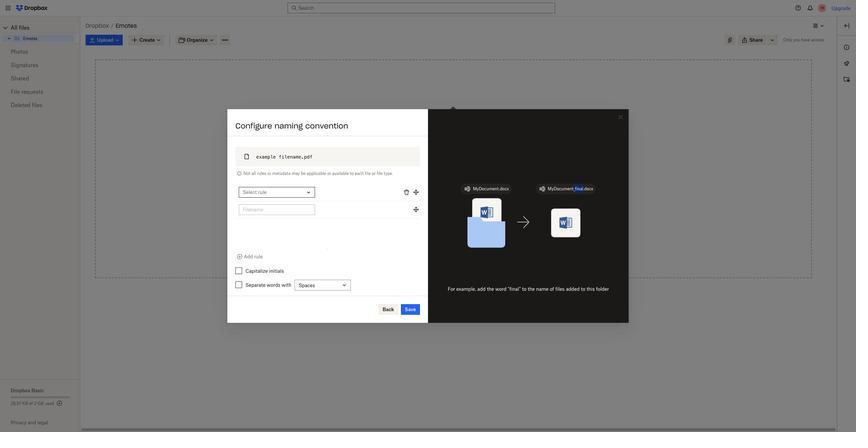Task type: vqa. For each thing, say whether or not it's contained in the screenshot.
files corresponding to Request
yes



Task type: describe. For each thing, give the bounding box(es) containing it.
open pinned items image
[[843, 60, 851, 68]]

capitalize
[[245, 269, 268, 274]]

privacy
[[11, 420, 27, 426]]

signatures link
[[11, 59, 70, 72]]

create automated folder
[[235, 121, 330, 131]]

access this folder from your desktop
[[413, 184, 494, 190]]

only you have access inside dialog
[[260, 172, 293, 176]]

select
[[243, 190, 257, 195]]

or left available
[[327, 171, 331, 176]]

privacy and legal
[[11, 420, 48, 426]]

files are added to
[[276, 146, 321, 153]]

more ways to add content
[[424, 167, 483, 173]]

used
[[45, 402, 54, 407]]

access inside dialog
[[283, 172, 293, 176]]

with
[[282, 283, 291, 288]]

import button
[[398, 199, 509, 212]]

spaces
[[299, 283, 315, 288]]

and for legal
[[28, 420, 36, 426]]

file requests link
[[11, 85, 70, 99]]

content
[[465, 167, 483, 173]]

use
[[431, 133, 439, 139]]

your
[[466, 184, 475, 190]]

import
[[413, 203, 428, 208]]

then
[[260, 201, 273, 208]]

more ways to add content element
[[397, 166, 510, 257]]

28.57
[[11, 402, 21, 407]]

for
[[448, 287, 455, 292]]

word
[[495, 287, 507, 292]]

capitalize initials
[[245, 269, 284, 274]]

added inside more ways to add content element
[[456, 221, 470, 227]]

deleted
[[11, 102, 30, 109]]

automated
[[263, 121, 306, 131]]

the for add
[[528, 287, 535, 292]]

dropbox basic
[[11, 388, 44, 394]]

separate words with
[[245, 283, 291, 288]]

manage
[[437, 240, 456, 246]]

dropbox link
[[86, 21, 109, 30]]

dropbox logo - go to the homepage image
[[13, 3, 50, 13]]

basic
[[31, 388, 44, 394]]

share for share and manage access to this folder
[[413, 240, 426, 246]]

open details pane image
[[843, 22, 851, 30]]

for example, add the word "final" to the name of files added to this folder
[[448, 287, 609, 292]]

drop files here to upload, or use the 'upload' button
[[425, 126, 482, 139]]

folder permissions image
[[295, 171, 300, 177]]

filename.pdf
[[279, 155, 313, 160]]

dropbox for dropbox basic
[[11, 388, 30, 394]]

select rule button
[[235, 185, 420, 202]]

global header element
[[0, 0, 856, 16]]

here
[[448, 126, 458, 131]]

or right the each
[[372, 171, 376, 176]]

all files tree
[[1, 22, 80, 44]]

from
[[454, 184, 464, 190]]

all
[[11, 24, 18, 31]]

you inside dialog
[[268, 172, 274, 176]]

0 horizontal spatial added
[[298, 146, 315, 153]]

and for manage
[[427, 240, 436, 246]]

all
[[251, 171, 256, 176]]

access inside more ways to add content element
[[457, 240, 472, 246]]

1 file from the left
[[365, 171, 371, 176]]

gb
[[38, 402, 44, 407]]

_final
[[574, 186, 583, 191]]

example
[[256, 155, 276, 160]]

configure
[[235, 121, 272, 131]]

type.
[[384, 171, 393, 176]]

files for deleted
[[32, 102, 42, 109]]

button
[[467, 133, 482, 139]]

mydocument
[[548, 186, 574, 191]]

or inside drop files here to upload, or use the 'upload' button
[[425, 133, 430, 139]]

initials
[[269, 269, 284, 274]]

.docx
[[583, 186, 593, 191]]

rename them to
[[274, 201, 316, 208]]

photos
[[11, 48, 28, 55]]

mydocument.docx
[[473, 186, 509, 191]]

convention
[[305, 121, 348, 131]]

Spaces button
[[295, 280, 351, 291]]

open information panel image
[[843, 43, 851, 52]]

of inside dialog
[[550, 287, 554, 292]]

may
[[292, 171, 300, 176]]

shared
[[11, 75, 29, 82]]

not
[[243, 171, 250, 176]]

separate
[[245, 283, 266, 288]]

files right name
[[555, 287, 565, 292]]

rename
[[274, 201, 294, 208]]

select rule
[[243, 190, 267, 195]]

rules
[[257, 171, 266, 176]]

0 vertical spatial you
[[793, 37, 800, 42]]

naming
[[275, 121, 303, 131]]

more
[[424, 167, 436, 173]]



Task type: locate. For each thing, give the bounding box(es) containing it.
2 horizontal spatial the
[[528, 287, 535, 292]]

rule for add rule
[[254, 254, 263, 260]]

1 vertical spatial and
[[28, 420, 36, 426]]

access
[[413, 184, 429, 190]]

added up share and manage access to this folder
[[456, 221, 470, 227]]

of left the 2
[[29, 402, 33, 407]]

save
[[405, 307, 416, 313]]

add inside dialog
[[477, 287, 486, 292]]

mydocument _final .docx
[[548, 186, 593, 191]]

signatures
[[11, 62, 38, 69]]

upgrade
[[832, 5, 851, 11]]

emotes link
[[14, 34, 74, 42]]

legal
[[37, 420, 48, 426]]

dialog containing create automated folder
[[227, 109, 629, 323]]

not all rules or metadata may be applicable or available to each file or file type.
[[243, 171, 393, 176]]

upload,
[[465, 126, 482, 131]]

add rule button
[[236, 253, 263, 261]]

folder
[[308, 121, 330, 131], [440, 184, 453, 190], [486, 221, 499, 227], [488, 240, 501, 246], [596, 287, 609, 292]]

add
[[244, 254, 253, 260]]

are
[[289, 146, 297, 153]]

or left 'use'
[[425, 133, 430, 139]]

added
[[298, 146, 315, 153], [456, 221, 470, 227], [566, 287, 580, 292]]

only you have access
[[783, 37, 824, 42], [260, 172, 293, 176]]

share inside more ways to add content element
[[413, 240, 426, 246]]

dropbox for dropbox / emotes
[[86, 22, 109, 29]]

0 vertical spatial dropbox
[[86, 22, 109, 29]]

Folder name text field
[[273, 160, 416, 167]]

0 vertical spatial only you have access
[[783, 37, 824, 42]]

0 vertical spatial emotes
[[116, 22, 137, 29]]

2
[[34, 402, 36, 407]]

add
[[456, 167, 464, 173], [477, 287, 486, 292]]

0 horizontal spatial you
[[268, 172, 274, 176]]

files up 'example filename.pdf'
[[276, 146, 287, 153]]

1 vertical spatial access
[[283, 172, 293, 176]]

0 vertical spatial rule
[[258, 190, 267, 195]]

file
[[11, 89, 20, 95]]

files inside more ways to add content element
[[433, 221, 442, 227]]

add left content
[[456, 167, 464, 173]]

to
[[459, 126, 464, 131], [316, 146, 321, 153], [450, 167, 454, 173], [350, 171, 354, 176], [310, 201, 316, 208], [444, 221, 448, 227], [471, 221, 475, 227], [473, 240, 477, 246], [522, 287, 527, 292], [581, 287, 585, 292]]

open activity image
[[843, 76, 851, 84]]

28.57 kb of 2 gb used
[[11, 402, 54, 407]]

privacy and legal link
[[11, 420, 80, 426]]

deleted files link
[[11, 99, 70, 112]]

drop
[[425, 126, 436, 131]]

words
[[267, 283, 280, 288]]

1 horizontal spatial have
[[801, 37, 810, 42]]

emotes
[[116, 22, 137, 29], [23, 36, 38, 41]]

1 horizontal spatial only
[[783, 37, 792, 42]]

1 horizontal spatial share
[[749, 37, 763, 43]]

1 horizontal spatial emotes
[[116, 22, 137, 29]]

0 horizontal spatial share
[[413, 240, 426, 246]]

files for request
[[433, 221, 442, 227]]

or right rules
[[267, 171, 271, 176]]

example,
[[456, 287, 476, 292]]

files up 'use'
[[437, 126, 447, 131]]

access
[[811, 37, 824, 42], [283, 172, 293, 176], [457, 240, 472, 246]]

have
[[801, 37, 810, 42], [274, 172, 282, 176]]

the left name
[[528, 287, 535, 292]]

1 horizontal spatial file
[[377, 171, 383, 176]]

rule right select
[[258, 190, 267, 195]]

dialog
[[227, 109, 629, 323]]

1 horizontal spatial dropbox
[[86, 22, 109, 29]]

files inside tree
[[19, 24, 29, 31]]

add right example,
[[477, 287, 486, 292]]

Filename text field
[[243, 206, 311, 214]]

get more space image
[[55, 400, 63, 408]]

rule
[[258, 190, 267, 195], [254, 254, 263, 260]]

1 horizontal spatial access
[[457, 240, 472, 246]]

this
[[430, 184, 439, 190], [477, 221, 485, 227], [479, 240, 487, 246], [587, 287, 595, 292]]

1 vertical spatial you
[[268, 172, 274, 176]]

or
[[425, 133, 430, 139], [267, 171, 271, 176], [327, 171, 331, 176], [372, 171, 376, 176]]

back button
[[379, 305, 398, 315]]

requests
[[21, 89, 43, 95]]

metadata
[[272, 171, 291, 176]]

kb
[[22, 402, 28, 407]]

1 vertical spatial added
[[456, 221, 470, 227]]

0 horizontal spatial access
[[283, 172, 293, 176]]

files inside drop files here to upload, or use the 'upload' button
[[437, 126, 447, 131]]

0 horizontal spatial add
[[456, 167, 464, 173]]

save button
[[401, 305, 420, 315]]

1 horizontal spatial add
[[477, 287, 486, 292]]

0 vertical spatial of
[[550, 287, 554, 292]]

0 horizontal spatial only
[[260, 172, 267, 176]]

0 vertical spatial be
[[301, 171, 306, 176]]

0 horizontal spatial dropbox
[[11, 388, 30, 394]]

each
[[355, 171, 364, 176]]

share button
[[738, 35, 767, 45]]

and
[[427, 240, 436, 246], [28, 420, 36, 426]]

the right 'use'
[[440, 133, 447, 139]]

shared link
[[11, 72, 70, 85]]

1 vertical spatial emotes
[[23, 36, 38, 41]]

applicable
[[307, 171, 326, 176]]

files
[[19, 24, 29, 31], [32, 102, 42, 109], [437, 126, 447, 131], [276, 146, 287, 153], [433, 221, 442, 227], [555, 287, 565, 292]]

0 vertical spatial access
[[811, 37, 824, 42]]

0 vertical spatial added
[[298, 146, 315, 153]]

add rule
[[244, 254, 263, 260]]

0 horizontal spatial emotes
[[23, 36, 38, 41]]

ways
[[437, 167, 449, 173]]

1 vertical spatial of
[[29, 402, 33, 407]]

and left 'legal'
[[28, 420, 36, 426]]

'upload'
[[448, 133, 466, 139]]

this inside dialog
[[587, 287, 595, 292]]

photos link
[[11, 45, 70, 59]]

1 vertical spatial rule
[[254, 254, 263, 260]]

0 horizontal spatial only you have access
[[260, 172, 293, 176]]

1 horizontal spatial the
[[487, 287, 494, 292]]

0 horizontal spatial file
[[365, 171, 371, 176]]

1 vertical spatial add
[[477, 287, 486, 292]]

files right 'all'
[[19, 24, 29, 31]]

back
[[383, 307, 394, 313]]

0 vertical spatial have
[[801, 37, 810, 42]]

1 vertical spatial only
[[260, 172, 267, 176]]

0 horizontal spatial and
[[28, 420, 36, 426]]

request files to be added to this folder
[[413, 221, 499, 227]]

2 vertical spatial access
[[457, 240, 472, 246]]

1 horizontal spatial of
[[550, 287, 554, 292]]

rule right add
[[254, 254, 263, 260]]

only
[[783, 37, 792, 42], [260, 172, 267, 176]]

1 vertical spatial be
[[449, 221, 455, 227]]

1 horizontal spatial and
[[427, 240, 436, 246]]

of
[[550, 287, 554, 292], [29, 402, 33, 407]]

/
[[111, 23, 114, 28]]

0 vertical spatial share
[[749, 37, 763, 43]]

2 horizontal spatial added
[[566, 287, 580, 292]]

1 vertical spatial only you have access
[[260, 172, 293, 176]]

files for all
[[19, 24, 29, 31]]

name
[[536, 287, 549, 292]]

the for here
[[440, 133, 447, 139]]

0 horizontal spatial the
[[440, 133, 447, 139]]

example filename.pdf
[[256, 155, 313, 160]]

dropbox up 28.57
[[11, 388, 30, 394]]

of right name
[[550, 287, 554, 292]]

0 vertical spatial add
[[456, 167, 464, 173]]

and left manage
[[427, 240, 436, 246]]

1 vertical spatial have
[[274, 172, 282, 176]]

2 file from the left
[[377, 171, 383, 176]]

2 vertical spatial added
[[566, 287, 580, 292]]

1 horizontal spatial be
[[449, 221, 455, 227]]

files down file requests link
[[32, 102, 42, 109]]

file left 'type.'
[[377, 171, 383, 176]]

share and manage access to this folder
[[413, 240, 501, 246]]

be right folder permissions icon on the top left
[[301, 171, 306, 176]]

share inside button
[[749, 37, 763, 43]]

all files
[[11, 24, 29, 31]]

file requests
[[11, 89, 43, 95]]

dropbox / emotes
[[86, 22, 137, 29]]

1 horizontal spatial added
[[456, 221, 470, 227]]

create
[[235, 121, 261, 131]]

dropbox left /
[[86, 22, 109, 29]]

be inside dialog
[[301, 171, 306, 176]]

and inside more ways to add content element
[[427, 240, 436, 246]]

added right name
[[566, 287, 580, 292]]

the left word
[[487, 287, 494, 292]]

0 vertical spatial and
[[427, 240, 436, 246]]

configure naming convention
[[235, 121, 348, 131]]

1 vertical spatial dropbox
[[11, 388, 30, 394]]

to inside drop files here to upload, or use the 'upload' button
[[459, 126, 464, 131]]

the
[[440, 133, 447, 139], [487, 287, 494, 292], [528, 287, 535, 292]]

added up filename.pdf
[[298, 146, 315, 153]]

1 horizontal spatial you
[[793, 37, 800, 42]]

files for drop
[[437, 126, 447, 131]]

be down 'import' button
[[449, 221, 455, 227]]

Select rule button
[[239, 187, 315, 198]]

all files link
[[11, 22, 80, 33]]

emotes down all files
[[23, 36, 38, 41]]

the inside drop files here to upload, or use the 'upload' button
[[440, 133, 447, 139]]

emotes right /
[[116, 22, 137, 29]]

0 horizontal spatial of
[[29, 402, 33, 407]]

be inside more ways to add content element
[[449, 221, 455, 227]]

them
[[295, 201, 309, 208]]

only inside dialog
[[260, 172, 267, 176]]

0 horizontal spatial have
[[274, 172, 282, 176]]

0 vertical spatial only
[[783, 37, 792, 42]]

2 horizontal spatial access
[[811, 37, 824, 42]]

1 horizontal spatial only you have access
[[783, 37, 824, 42]]

emotes inside the emotes link
[[23, 36, 38, 41]]

when
[[260, 146, 275, 153]]

1 vertical spatial share
[[413, 240, 426, 246]]

rule for select rule
[[258, 190, 267, 195]]

deleted files
[[11, 102, 42, 109]]

file right the each
[[365, 171, 371, 176]]

share for share
[[749, 37, 763, 43]]

be
[[301, 171, 306, 176], [449, 221, 455, 227]]

have inside dialog
[[274, 172, 282, 176]]

files right request on the bottom
[[433, 221, 442, 227]]

request
[[413, 221, 431, 227]]

0 horizontal spatial be
[[301, 171, 306, 176]]

available
[[332, 171, 349, 176]]



